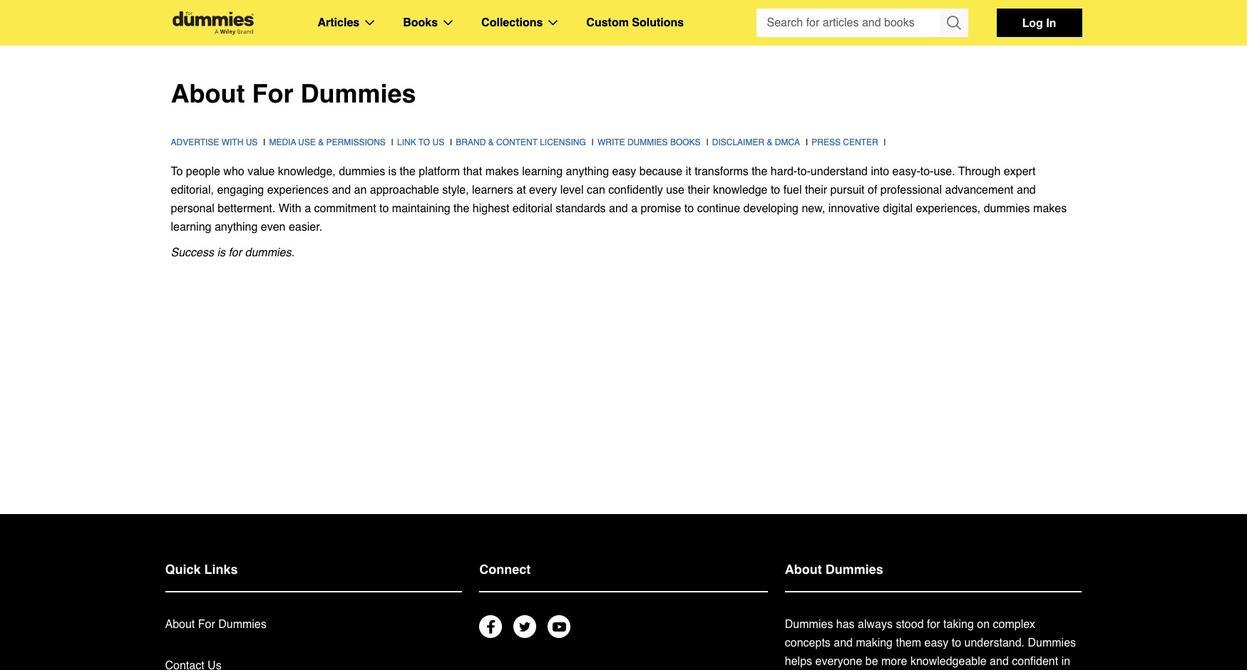 Task type: describe. For each thing, give the bounding box(es) containing it.
permissions
[[326, 138, 386, 148]]

editorial
[[513, 202, 552, 215]]

level
[[560, 184, 584, 197]]

promise
[[641, 202, 681, 215]]

to right link at the top left of the page
[[418, 138, 430, 148]]

dummies down links
[[218, 619, 266, 632]]

approachable
[[370, 184, 439, 197]]

dummies up the "confident" at the bottom right
[[1028, 637, 1076, 650]]

0 vertical spatial dummies
[[627, 138, 668, 148]]

1 vertical spatial makes
[[1033, 202, 1067, 215]]

disclaimer
[[712, 138, 764, 148]]

engaging
[[217, 184, 264, 197]]

books
[[403, 16, 438, 29]]

expert
[[1004, 165, 1036, 178]]

dummies.
[[245, 247, 294, 260]]

stood
[[896, 619, 924, 632]]

to left fuel
[[771, 184, 780, 197]]

0 vertical spatial learning
[[522, 165, 563, 178]]

who
[[223, 165, 244, 178]]

through
[[958, 165, 1001, 178]]

with
[[279, 202, 301, 215]]

understand
[[811, 165, 868, 178]]

1 | from the left
[[263, 138, 266, 148]]

cookie consent banner dialog
[[0, 620, 1247, 671]]

1 vertical spatial anything
[[215, 221, 258, 234]]

easy inside to people who value knowledge, dummies is the platform that makes learning anything easy because it transforms the hard-to-understand into easy-to-use. through expert editorial, engaging experiences and an approachable style, learners at every level can confidently use their knowledge to fuel their pursuit of professional advancement and personal betterment. with a commitment to maintaining the highest editorial standards and a promise to continue developing new, innovative digital experiences, dummies makes learning anything even easier.
[[612, 165, 636, 178]]

knowledge
[[713, 184, 768, 197]]

into
[[871, 165, 889, 178]]

use inside to people who value knowledge, dummies is the platform that makes learning anything easy because it transforms the hard-to-understand into easy-to-use. through expert editorial, engaging experiences and an approachable style, learners at every level can confidently use their knowledge to fuel their pursuit of professional advancement and personal betterment. with a commitment to maintaining the highest editorial standards and a promise to continue developing new, innovative digital experiences, dummies makes learning anything even easier.
[[666, 184, 684, 197]]

making
[[856, 637, 893, 650]]

2 horizontal spatial the
[[752, 165, 767, 178]]

them
[[896, 637, 921, 650]]

dummies up concepts
[[785, 619, 833, 632]]

links
[[204, 563, 238, 578]]

to people who value knowledge, dummies is the platform that makes learning anything easy because it transforms the hard-to-understand into easy-to-use. through expert editorial, engaging experiences and an approachable style, learners at every level can confidently use their knowledge to fuel their pursuit of professional advancement and personal betterment. with a commitment to maintaining the highest editorial standards and a promise to continue developing new, innovative digital experiences, dummies makes learning anything even easier.
[[171, 165, 1067, 234]]

and down confidently
[[609, 202, 628, 215]]

quick
[[165, 563, 201, 578]]

center
[[843, 138, 878, 148]]

log in link
[[996, 9, 1082, 37]]

pursuit
[[830, 184, 865, 197]]

highest
[[473, 202, 509, 215]]

fuel
[[783, 184, 802, 197]]

brand & content licensing link
[[456, 138, 586, 148]]

articles
[[318, 16, 359, 29]]

dummies up permissions
[[300, 79, 416, 108]]

advertise
[[171, 138, 219, 148]]

write
[[597, 138, 625, 148]]

logo image
[[165, 11, 261, 35]]

advancement
[[945, 184, 1014, 197]]

brand
[[456, 138, 486, 148]]

and down understand.
[[990, 656, 1009, 669]]

Search for articles and books text field
[[756, 9, 941, 37]]

it
[[686, 165, 691, 178]]

media use & permissions link
[[269, 138, 386, 148]]

solutions
[[632, 16, 684, 29]]

2 us from the left
[[432, 138, 444, 148]]

of
[[868, 184, 877, 197]]

developing
[[743, 202, 799, 215]]

success
[[171, 247, 214, 260]]

write dummies books link
[[597, 138, 701, 148]]

learners
[[472, 184, 513, 197]]

digital
[[883, 202, 913, 215]]

0 vertical spatial about
[[171, 79, 245, 108]]

success is for dummies.
[[171, 247, 294, 260]]

style,
[[442, 184, 469, 197]]

experiences,
[[916, 202, 981, 215]]

1 vertical spatial learning
[[171, 221, 211, 234]]

helps
[[785, 656, 812, 669]]

1 vertical spatial for
[[198, 619, 215, 632]]

that
[[463, 165, 482, 178]]

open book categories image
[[444, 20, 453, 26]]

link
[[397, 138, 416, 148]]

professional
[[880, 184, 942, 197]]

3 | from the left
[[450, 138, 452, 148]]

easier.
[[289, 221, 322, 234]]

because
[[639, 165, 683, 178]]

be
[[865, 656, 878, 669]]

more
[[881, 656, 907, 669]]

open article categories image
[[365, 20, 374, 26]]

innovative
[[828, 202, 880, 215]]

maintaining
[[392, 202, 450, 215]]

in
[[1046, 16, 1056, 29]]

press center link
[[812, 138, 878, 148]]

to inside the dummies has always stood for taking on complex concepts and making them easy to understand. dummies helps everyone be more knowledgeable and confident
[[952, 637, 961, 650]]

log in
[[1022, 16, 1056, 29]]

6 | from the left
[[806, 138, 808, 148]]

7 | from the left
[[884, 138, 886, 148]]

standards
[[556, 202, 606, 215]]

at
[[516, 184, 526, 197]]

even
[[261, 221, 286, 234]]

1 vertical spatial is
[[217, 247, 225, 260]]

confident
[[1012, 656, 1058, 669]]

1 horizontal spatial for
[[252, 79, 293, 108]]



Task type: vqa. For each thing, say whether or not it's contained in the screenshot.
second | from the left
yes



Task type: locate. For each thing, give the bounding box(es) containing it.
and down expert
[[1017, 184, 1036, 197]]

always
[[858, 619, 893, 632]]

dummies has always stood for taking on complex concepts and making them easy to understand. dummies helps everyone be more knowledgeable and confident 
[[785, 619, 1080, 671]]

group
[[756, 9, 968, 37]]

easy inside the dummies has always stood for taking on complex concepts and making them easy to understand. dummies helps everyone be more knowledgeable and confident
[[924, 637, 948, 650]]

anything up can
[[566, 165, 609, 178]]

use.
[[934, 165, 955, 178]]

use right the 'media'
[[298, 138, 316, 148]]

1 vertical spatial dummies
[[339, 165, 385, 178]]

licensing
[[540, 138, 586, 148]]

makes up learners
[[485, 165, 519, 178]]

with
[[221, 138, 243, 148]]

their down it
[[688, 184, 710, 197]]

learning up "every"
[[522, 165, 563, 178]]

to- up professional
[[920, 165, 934, 178]]

about for dummies up the 'media'
[[171, 79, 416, 108]]

continue
[[697, 202, 740, 215]]

the
[[400, 165, 416, 178], [752, 165, 767, 178], [454, 202, 469, 215]]

and
[[332, 184, 351, 197], [1017, 184, 1036, 197], [609, 202, 628, 215], [834, 637, 853, 650], [990, 656, 1009, 669]]

content
[[496, 138, 538, 148]]

platform
[[419, 165, 460, 178]]

to- up fuel
[[797, 165, 811, 178]]

1 horizontal spatial learning
[[522, 165, 563, 178]]

easy-
[[892, 165, 920, 178]]

0 vertical spatial anything
[[566, 165, 609, 178]]

| left link at the top left of the page
[[391, 138, 394, 148]]

anything down betterment.
[[215, 221, 258, 234]]

1 vertical spatial use
[[666, 184, 684, 197]]

complex
[[993, 619, 1035, 632]]

log
[[1022, 16, 1043, 29]]

learning down personal
[[171, 221, 211, 234]]

confidently
[[608, 184, 663, 197]]

use down because
[[666, 184, 684, 197]]

0 horizontal spatial to-
[[797, 165, 811, 178]]

1 & from the left
[[318, 138, 324, 148]]

value
[[247, 165, 275, 178]]

link to us link
[[397, 138, 444, 148]]

editorial,
[[171, 184, 214, 197]]

| left brand
[[450, 138, 452, 148]]

0 horizontal spatial &
[[318, 138, 324, 148]]

knowledgeable
[[910, 656, 987, 669]]

has
[[836, 619, 855, 632]]

1 horizontal spatial a
[[631, 202, 637, 215]]

their up new,
[[805, 184, 827, 197]]

0 horizontal spatial use
[[298, 138, 316, 148]]

commitment
[[314, 202, 376, 215]]

0 horizontal spatial makes
[[485, 165, 519, 178]]

2 horizontal spatial &
[[767, 138, 772, 148]]

2 & from the left
[[488, 138, 494, 148]]

& left dmca
[[767, 138, 772, 148]]

1 horizontal spatial anything
[[566, 165, 609, 178]]

a
[[305, 202, 311, 215], [631, 202, 637, 215]]

us
[[246, 138, 258, 148], [432, 138, 444, 148]]

everyone
[[815, 656, 862, 669]]

2 horizontal spatial dummies
[[984, 202, 1030, 215]]

1 vertical spatial easy
[[924, 637, 948, 650]]

people
[[186, 165, 220, 178]]

on
[[977, 619, 990, 632]]

disclaimer & dmca link
[[712, 138, 800, 148]]

1 a from the left
[[305, 202, 311, 215]]

us up the platform
[[432, 138, 444, 148]]

hard-
[[771, 165, 797, 178]]

dummies
[[300, 79, 416, 108], [825, 563, 883, 578], [218, 619, 266, 632], [785, 619, 833, 632], [1028, 637, 1076, 650]]

| left press
[[806, 138, 808, 148]]

2 to- from the left
[[920, 165, 934, 178]]

dummies up has
[[825, 563, 883, 578]]

0 horizontal spatial the
[[400, 165, 416, 178]]

3 & from the left
[[767, 138, 772, 148]]

| right center
[[884, 138, 886, 148]]

and down has
[[834, 637, 853, 650]]

0 vertical spatial easy
[[612, 165, 636, 178]]

1 vertical spatial about
[[785, 563, 822, 578]]

custom solutions link
[[586, 14, 684, 32]]

can
[[587, 184, 605, 197]]

makes
[[485, 165, 519, 178], [1033, 202, 1067, 215]]

about dummies
[[785, 563, 883, 578]]

a right with
[[305, 202, 311, 215]]

open collections list image
[[549, 20, 558, 26]]

advertise with us link
[[171, 138, 258, 148]]

is right success
[[217, 247, 225, 260]]

to down taking
[[952, 637, 961, 650]]

to right promise
[[684, 202, 694, 215]]

0 horizontal spatial for
[[228, 247, 242, 260]]

2 vertical spatial about
[[165, 619, 195, 632]]

4 | from the left
[[592, 138, 594, 148]]

0 vertical spatial about for dummies
[[171, 79, 416, 108]]

1 their from the left
[[688, 184, 710, 197]]

1 horizontal spatial is
[[388, 165, 397, 178]]

0 horizontal spatial dummies
[[339, 165, 385, 178]]

books
[[670, 138, 701, 148]]

for right "stood" at right bottom
[[927, 619, 940, 632]]

& up knowledge,
[[318, 138, 324, 148]]

easy up knowledgeable
[[924, 637, 948, 650]]

2 their from the left
[[805, 184, 827, 197]]

1 vertical spatial for
[[927, 619, 940, 632]]

for
[[228, 247, 242, 260], [927, 619, 940, 632]]

learning
[[522, 165, 563, 178], [171, 221, 211, 234]]

for down the quick links
[[198, 619, 215, 632]]

0 horizontal spatial for
[[198, 619, 215, 632]]

transforms
[[695, 165, 748, 178]]

2 vertical spatial dummies
[[984, 202, 1030, 215]]

for left dummies.
[[228, 247, 242, 260]]

0 horizontal spatial their
[[688, 184, 710, 197]]

0 horizontal spatial learning
[[171, 221, 211, 234]]

new,
[[802, 202, 825, 215]]

5 | from the left
[[706, 138, 709, 148]]

1 horizontal spatial dummies
[[627, 138, 668, 148]]

is up 'approachable'
[[388, 165, 397, 178]]

0 vertical spatial for
[[252, 79, 293, 108]]

custom
[[586, 16, 629, 29]]

for up the 'media'
[[252, 79, 293, 108]]

about for dummies down links
[[165, 619, 266, 632]]

1 horizontal spatial easy
[[924, 637, 948, 650]]

|
[[263, 138, 266, 148], [391, 138, 394, 148], [450, 138, 452, 148], [592, 138, 594, 148], [706, 138, 709, 148], [806, 138, 808, 148], [884, 138, 886, 148]]

1 us from the left
[[246, 138, 258, 148]]

1 horizontal spatial makes
[[1033, 202, 1067, 215]]

betterment.
[[218, 202, 275, 215]]

1 to- from the left
[[797, 165, 811, 178]]

experiences
[[267, 184, 329, 197]]

1 horizontal spatial use
[[666, 184, 684, 197]]

connect
[[479, 563, 531, 578]]

us right "with"
[[246, 138, 258, 148]]

1 horizontal spatial for
[[927, 619, 940, 632]]

& right brand
[[488, 138, 494, 148]]

dmca
[[775, 138, 800, 148]]

| left the 'media'
[[263, 138, 266, 148]]

a down confidently
[[631, 202, 637, 215]]

1 horizontal spatial the
[[454, 202, 469, 215]]

0 vertical spatial is
[[388, 165, 397, 178]]

dummies up an
[[339, 165, 385, 178]]

the left the hard-
[[752, 165, 767, 178]]

the down style,
[[454, 202, 469, 215]]

quick links
[[165, 563, 238, 578]]

to down 'approachable'
[[379, 202, 389, 215]]

0 vertical spatial use
[[298, 138, 316, 148]]

| left write
[[592, 138, 594, 148]]

taking
[[943, 619, 974, 632]]

0 vertical spatial makes
[[485, 165, 519, 178]]

press
[[812, 138, 841, 148]]

knowledge,
[[278, 165, 336, 178]]

the up 'approachable'
[[400, 165, 416, 178]]

2 | from the left
[[391, 138, 394, 148]]

easy up confidently
[[612, 165, 636, 178]]

dummies down advancement
[[984, 202, 1030, 215]]

0 horizontal spatial is
[[217, 247, 225, 260]]

0 horizontal spatial easy
[[612, 165, 636, 178]]

anything
[[566, 165, 609, 178], [215, 221, 258, 234]]

2 a from the left
[[631, 202, 637, 215]]

media
[[269, 138, 296, 148]]

makes down expert
[[1033, 202, 1067, 215]]

0 horizontal spatial us
[[246, 138, 258, 148]]

1 horizontal spatial their
[[805, 184, 827, 197]]

1 vertical spatial about for dummies
[[165, 619, 266, 632]]

to
[[171, 165, 183, 178]]

use
[[298, 138, 316, 148], [666, 184, 684, 197]]

1 horizontal spatial &
[[488, 138, 494, 148]]

an
[[354, 184, 367, 197]]

advertise with us | media use & permissions | link to us | brand & content licensing | write dummies books | disclaimer & dmca | press center |
[[171, 138, 886, 148]]

personal
[[171, 202, 215, 215]]

0 horizontal spatial anything
[[215, 221, 258, 234]]

about for dummies link
[[165, 619, 266, 632]]

0 horizontal spatial a
[[305, 202, 311, 215]]

dummies up because
[[627, 138, 668, 148]]

every
[[529, 184, 557, 197]]

to-
[[797, 165, 811, 178], [920, 165, 934, 178]]

| right books
[[706, 138, 709, 148]]

collections
[[481, 16, 543, 29]]

1 horizontal spatial us
[[432, 138, 444, 148]]

about
[[171, 79, 245, 108], [785, 563, 822, 578], [165, 619, 195, 632]]

is inside to people who value knowledge, dummies is the platform that makes learning anything easy because it transforms the hard-to-understand into easy-to-use. through expert editorial, engaging experiences and an approachable style, learners at every level can confidently use their knowledge to fuel their pursuit of professional advancement and personal betterment. with a commitment to maintaining the highest editorial standards and a promise to continue developing new, innovative digital experiences, dummies makes learning anything even easier.
[[388, 165, 397, 178]]

0 vertical spatial for
[[228, 247, 242, 260]]

1 horizontal spatial to-
[[920, 165, 934, 178]]

for inside the dummies has always stood for taking on complex concepts and making them easy to understand. dummies helps everyone be more knowledgeable and confident
[[927, 619, 940, 632]]

easy
[[612, 165, 636, 178], [924, 637, 948, 650]]

and up commitment
[[332, 184, 351, 197]]



